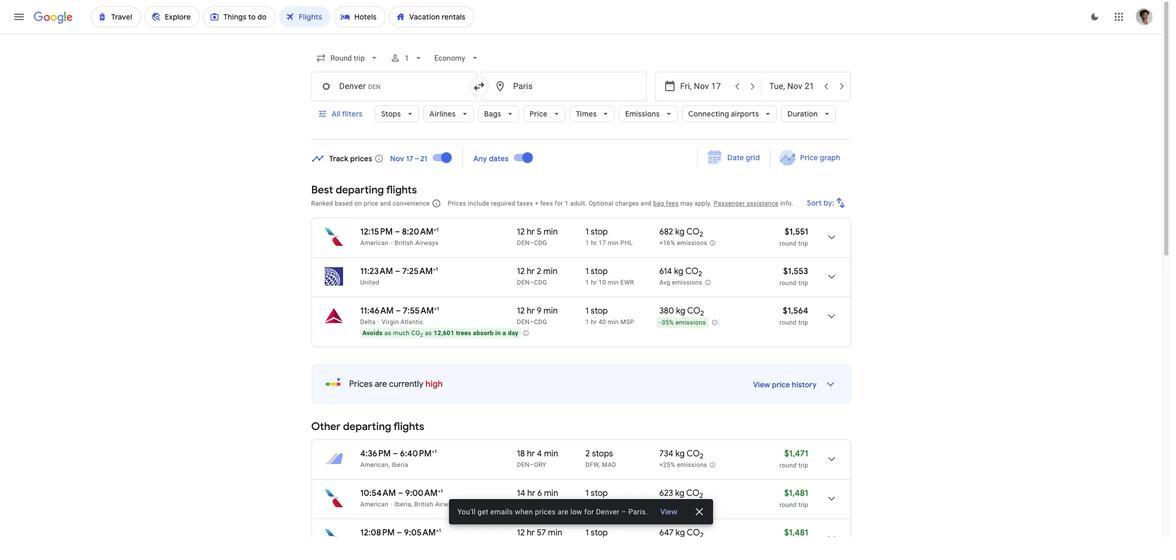 Task type: vqa. For each thing, say whether or not it's contained in the screenshot.
required
yes



Task type: locate. For each thing, give the bounding box(es) containing it.
+ inside 10:54 am – 9:00 am + 1
[[438, 488, 441, 495]]

18
[[517, 449, 525, 459]]

4 trip from the top
[[799, 462, 809, 469]]

0 vertical spatial departing
[[336, 183, 384, 197]]

2
[[700, 230, 704, 239], [537, 266, 542, 277], [699, 270, 703, 279], [701, 309, 704, 318], [420, 332, 423, 338], [586, 449, 590, 459], [700, 452, 704, 461], [700, 492, 704, 500]]

Arrival time: 7:55 AM on  Saturday, November 18. text field
[[403, 305, 439, 316]]

cdg inside 12 hr 5 min den – cdg
[[534, 239, 547, 247]]

co inside 614 kg co 2
[[686, 266, 699, 277]]

leaves denver international airport at 11:46 am on friday, november 17 and arrives at paris charles de gaulle airport at 7:55 am on saturday, november 18. element
[[360, 305, 439, 316]]

1 stop 1 hr 17 min phl
[[586, 227, 633, 247]]

1 stop flight. element up 10
[[586, 266, 608, 278]]

12 inside 12 hr 5 min den – cdg
[[517, 227, 525, 237]]

co inside 682 kg co 2
[[687, 227, 700, 237]]

on
[[355, 200, 362, 207]]

price for price
[[530, 109, 548, 119]]

flight details. leaves denver international airport at 4:36 pm on friday, november 17 and arrives at paris-orly airport at 6:40 pm on saturday, november 18. image
[[819, 447, 844, 472]]

0 horizontal spatial price
[[364, 200, 378, 207]]

4 round from the top
[[780, 462, 797, 469]]

1 cdg from the top
[[534, 239, 547, 247]]

co up +16% emissions
[[687, 227, 700, 237]]

– inside 14 hr 6 min den – cdg
[[530, 501, 534, 508]]

380
[[660, 306, 674, 316]]

day
[[508, 330, 519, 337]]

den down "14"
[[517, 501, 530, 508]]

round down 1553 us dollars text field
[[780, 279, 797, 287]]

den down total duration 12 hr 2 min. element
[[517, 279, 530, 286]]

1 vertical spatial price
[[801, 153, 818, 162]]

stop up 44
[[591, 488, 608, 499]]

round inside $1,481 round trip
[[780, 501, 797, 509]]

prices include required taxes + fees for 1 adult. optional charges and bag fees may apply. passenger assistance
[[448, 200, 779, 207]]

2 down 12 hr 5 min den – cdg
[[537, 266, 542, 277]]

price left history
[[772, 380, 790, 390]]

min
[[544, 227, 558, 237], [608, 239, 619, 247], [544, 266, 558, 277], [608, 279, 619, 286], [544, 306, 558, 316], [608, 318, 619, 326], [544, 449, 558, 459], [544, 488, 558, 499], [608, 501, 619, 508]]

cdg inside 12 hr 2 min den – cdg
[[534, 279, 547, 286]]

hr inside 14 hr 6 min den – cdg
[[527, 488, 536, 499]]

round for $1,553
[[780, 279, 797, 287]]

–
[[395, 227, 400, 237], [530, 239, 534, 247], [395, 266, 400, 277], [530, 279, 534, 286], [396, 306, 401, 316], [530, 318, 534, 326], [393, 449, 398, 459], [530, 461, 534, 469], [398, 488, 403, 499], [530, 501, 534, 508], [622, 508, 627, 516]]

5 round from the top
[[780, 501, 797, 509]]

kg for 734
[[676, 449, 685, 459]]

5 den from the top
[[517, 501, 530, 508]]

co for 682
[[687, 227, 700, 237]]

you'll
[[458, 508, 476, 516]]

layover (1 of 1) is a 1 hr 17 min layover at philadelphia international airport in philadelphia. element
[[586, 239, 654, 247]]

0 vertical spatial 12
[[517, 227, 525, 237]]

1 american from the top
[[360, 239, 389, 247]]

1 stop 1 hr 10 min ewr
[[586, 266, 634, 286]]

cdg down total duration 12 hr 2 min. element
[[534, 279, 547, 286]]

0 vertical spatial price
[[364, 200, 378, 207]]

+ inside 11:46 am – 7:55 am + 1
[[434, 305, 437, 312]]

1 horizontal spatial view
[[753, 380, 771, 390]]

round inside the "$1,551 round trip"
[[780, 240, 797, 247]]

1 stop flight. element for 12 hr 2 min
[[586, 266, 608, 278]]

– left the "7:25 am"
[[395, 266, 400, 277]]

stop
[[591, 227, 608, 237], [591, 266, 608, 277], [591, 306, 608, 316], [591, 488, 608, 499]]

1
[[405, 54, 409, 62], [565, 200, 569, 207], [437, 226, 439, 233], [586, 227, 589, 237], [586, 239, 589, 247], [436, 266, 438, 273], [586, 266, 589, 277], [586, 279, 589, 286], [437, 305, 439, 312], [586, 306, 589, 316], [586, 318, 589, 326], [435, 448, 437, 455], [441, 488, 443, 495], [586, 488, 589, 499], [439, 527, 441, 534]]

avoids
[[363, 330, 383, 337]]

min right 40
[[608, 318, 619, 326]]

 image
[[378, 318, 380, 326]]

co inside 734 kg co 2
[[687, 449, 700, 459]]

as down the virgin at the bottom left
[[385, 330, 392, 337]]

3 den from the top
[[517, 318, 530, 326]]

kg
[[676, 227, 685, 237], [674, 266, 684, 277], [676, 306, 686, 316], [676, 449, 685, 459], [675, 488, 685, 499]]

None field
[[311, 49, 384, 67], [430, 49, 484, 67], [311, 49, 384, 67], [430, 49, 484, 67]]

1471 US dollars text field
[[785, 449, 809, 459]]

1 horizontal spatial and
[[641, 200, 652, 207]]

ory
[[534, 461, 547, 469]]

1 vertical spatial view
[[661, 507, 678, 517]]

emissions down "623 kg co 2"
[[674, 501, 704, 508]]

12 inside 12 hr 9 min den – cdg
[[517, 306, 525, 316]]

1 vertical spatial prices
[[535, 508, 556, 516]]

flights for best departing flights
[[386, 183, 417, 197]]

11:46 am – 7:55 am + 1
[[360, 305, 439, 316]]

den down total duration 12 hr 5 min. element
[[517, 239, 530, 247]]

+
[[535, 200, 539, 207], [434, 226, 437, 233], [433, 266, 436, 273], [434, 305, 437, 312], [432, 448, 435, 455], [438, 488, 441, 495], [436, 527, 439, 534]]

2 12 from the top
[[517, 266, 525, 277]]

times
[[576, 109, 597, 119]]

trip down $1,471
[[799, 462, 809, 469]]

0 vertical spatial airways
[[415, 239, 439, 247]]

Departure time: 10:54 AM. text field
[[360, 488, 396, 499]]

cdg inside 12 hr 9 min den – cdg
[[534, 318, 547, 326]]

12 hr 5 min den – cdg
[[517, 227, 558, 247]]

hr left 10
[[591, 279, 597, 286]]

co for 623
[[687, 488, 700, 499]]

round down $1,471
[[780, 462, 797, 469]]

leaves denver international airport at 12:15 pm on friday, november 17 and arrives at paris charles de gaulle airport at 8:20 am on saturday, november 18. element
[[360, 226, 439, 237]]

None text field
[[481, 72, 647, 101]]

kg inside "623 kg co 2"
[[675, 488, 685, 499]]

kg for 623
[[675, 488, 685, 499]]

2 inside avoids as much co 2 as 12,601 trees absorb in a day
[[420, 332, 423, 338]]

4 den from the top
[[517, 461, 530, 469]]

kg up -35% emissions
[[676, 306, 686, 316]]

hr left 5
[[527, 227, 535, 237]]

1 button
[[386, 45, 428, 71]]

min right 4
[[544, 449, 558, 459]]

are left currently at left
[[375, 379, 387, 390]]

trees
[[456, 330, 471, 337]]

stop inside the "1 stop 1 hr 17 min phl"
[[591, 227, 608, 237]]

den down 18
[[517, 461, 530, 469]]

2 cdg from the top
[[534, 279, 547, 286]]

– down total duration 12 hr 9 min. element
[[530, 318, 534, 326]]

a
[[503, 330, 506, 337]]

den inside 12 hr 5 min den – cdg
[[517, 239, 530, 247]]

den inside 14 hr 6 min den – cdg
[[517, 501, 530, 508]]

0 vertical spatial prices
[[448, 200, 466, 207]]

1 stop flight. element
[[586, 227, 608, 239], [586, 266, 608, 278], [586, 306, 608, 318], [586, 488, 608, 500], [586, 528, 608, 537]]

emissions for 614
[[672, 279, 703, 286]]

british down 9:00 am
[[414, 501, 434, 508]]

min inside 12 hr 2 min den – cdg
[[544, 266, 558, 277]]

avoids as much co 2 as 12,601 trees absorb in a day
[[363, 330, 519, 338]]

co for 380
[[688, 306, 701, 316]]

main content containing best departing flights
[[311, 145, 851, 537]]

2 stop from the top
[[591, 266, 608, 277]]

hr left 40
[[591, 318, 597, 326]]

phl
[[621, 239, 633, 247]]

emissions down 614 kg co 2
[[672, 279, 703, 286]]

2 and from the left
[[641, 200, 652, 207]]

sort
[[807, 198, 822, 208]]

1 inside 11:23 am – 7:25 am + 1
[[436, 266, 438, 273]]

Departure time: 12:08 PM. text field
[[360, 528, 395, 537]]

– inside 11:46 am – 7:55 am + 1
[[396, 306, 401, 316]]

0 horizontal spatial view
[[661, 507, 678, 517]]

2 1 stop flight. element from the top
[[586, 266, 608, 278]]

co up the +25% emissions
[[687, 449, 700, 459]]

min inside 14 hr 6 min den – cdg
[[544, 488, 558, 499]]

1 inside arrival time: 9:05 am on  saturday, november 18. text field
[[439, 527, 441, 534]]

+ for 7:25 am
[[433, 266, 436, 273]]

den inside 12 hr 9 min den – cdg
[[517, 318, 530, 326]]

trip for $1,481
[[799, 501, 809, 509]]

departing up 4:36 pm text box
[[343, 420, 391, 433]]

4:36 pm – 6:40 pm + 1
[[360, 448, 437, 459]]

departing up on
[[336, 183, 384, 197]]

optional
[[589, 200, 614, 207]]

departing for other
[[343, 420, 391, 433]]

trip down $1,551 "text box"
[[799, 240, 809, 247]]

40
[[599, 318, 606, 326]]

view left history
[[753, 380, 771, 390]]

1 horizontal spatial price
[[801, 153, 818, 162]]

flight details. leaves denver international airport at 12:08 pm on friday, november 17 and arrives at paris charles de gaulle airport at 9:05 am on saturday, november 18. image
[[819, 526, 844, 537]]

None search field
[[311, 45, 851, 140]]

– left paris.
[[622, 508, 627, 516]]

co up 'avg emissions'
[[686, 266, 699, 277]]

1 12 from the top
[[517, 227, 525, 237]]

stop inside 1 stop 1 hr 10 min ewr
[[591, 266, 608, 277]]

$1,564
[[783, 306, 809, 316]]

flights
[[386, 183, 417, 197], [394, 420, 424, 433]]

1 inside 10:54 am – 9:00 am + 1
[[441, 488, 443, 495]]

main content
[[311, 145, 851, 537]]

round inside $1,564 round trip
[[780, 319, 797, 326]]

1 stop flight. element up 44
[[586, 488, 608, 500]]

prices for prices are currently high
[[349, 379, 373, 390]]

2 trip from the top
[[799, 279, 809, 287]]

ewr
[[621, 279, 634, 286]]

$1,551 round trip
[[780, 227, 809, 247]]

min right 9
[[544, 306, 558, 316]]

1 den from the top
[[517, 239, 530, 247]]

kg inside 734 kg co 2
[[676, 449, 685, 459]]

2 den from the top
[[517, 279, 530, 286]]

american for 12:15 pm
[[360, 239, 389, 247]]

4 stop from the top
[[591, 488, 608, 499]]

emissions for 623
[[674, 501, 704, 508]]

hr inside 12 hr 5 min den – cdg
[[527, 227, 535, 237]]

trip down 1564 us dollars text field on the bottom right of the page
[[799, 319, 809, 326]]

and left bag
[[641, 200, 652, 207]]

+ inside 11:23 am – 7:25 am + 1
[[433, 266, 436, 273]]

dates
[[489, 154, 509, 163]]

0 vertical spatial price
[[530, 109, 548, 119]]

– inside 12 hr 5 min den – cdg
[[530, 239, 534, 247]]

price right bags popup button
[[530, 109, 548, 119]]

for inside main content
[[555, 200, 563, 207]]

– down total duration 12 hr 5 min. element
[[530, 239, 534, 247]]

learn more about tracked prices image
[[375, 154, 384, 163]]

delta
[[360, 318, 376, 326]]

1 and from the left
[[380, 200, 391, 207]]

trip down 1553 us dollars text field
[[799, 279, 809, 287]]

0 vertical spatial prices
[[350, 154, 372, 163]]

0 vertical spatial for
[[555, 200, 563, 207]]

emissions
[[625, 109, 660, 119]]

best
[[311, 183, 333, 197]]

0 vertical spatial american
[[360, 239, 389, 247]]

2 american from the top
[[360, 501, 389, 508]]

co inside "623 kg co 2"
[[687, 488, 700, 499]]

den for 18 hr 4 min
[[517, 461, 530, 469]]

1 horizontal spatial prices
[[448, 200, 466, 207]]

for right low
[[585, 508, 594, 516]]

1 round from the top
[[780, 240, 797, 247]]

co inside avoids as much co 2 as 12,601 trees absorb in a day
[[411, 330, 420, 337]]

9
[[537, 306, 542, 316]]

0 horizontal spatial prices
[[349, 379, 373, 390]]

price right on
[[364, 200, 378, 207]]

Return text field
[[770, 72, 818, 101]]

1481 US dollars text field
[[785, 488, 809, 499]]

0 horizontal spatial as
[[385, 330, 392, 337]]

1 vertical spatial price
[[772, 380, 790, 390]]

1 vertical spatial departing
[[343, 420, 391, 433]]

+16% emissions
[[660, 239, 708, 247]]

airlines button
[[423, 101, 474, 127]]

12 hr 2 min den – cdg
[[517, 266, 558, 286]]

stop inside 1 stop 1 hr 40 min msp
[[591, 306, 608, 316]]

prices down total duration 14 hr 6 min. element
[[535, 508, 556, 516]]

min inside 12 hr 5 min den – cdg
[[544, 227, 558, 237]]

price left graph
[[801, 153, 818, 162]]

round for $1,471
[[780, 462, 797, 469]]

airways down "arrival time: 8:20 am on  saturday, november 18." text field on the left of page
[[415, 239, 439, 247]]

17 – 21
[[406, 154, 428, 163]]

2 up -35% emissions
[[701, 309, 704, 318]]

round inside $1,553 round trip
[[780, 279, 797, 287]]

1 as from the left
[[385, 330, 392, 337]]

1 trip from the top
[[799, 240, 809, 247]]

den for 12 hr 2 min
[[517, 279, 530, 286]]

1 1 stop flight. element from the top
[[586, 227, 608, 239]]

kg inside 380 kg co 2
[[676, 306, 686, 316]]

1 vertical spatial british
[[414, 501, 434, 508]]

view inside button
[[661, 507, 678, 517]]

2 up dfw
[[586, 449, 590, 459]]

and
[[380, 200, 391, 207], [641, 200, 652, 207]]

stop for 12 hr 5 min
[[591, 227, 608, 237]]

2 down atlantic
[[420, 332, 423, 338]]

co up +6% emissions
[[687, 488, 700, 499]]

hr right 3
[[591, 501, 597, 508]]

1 stop from the top
[[591, 227, 608, 237]]

are left low
[[558, 508, 569, 516]]

stops
[[592, 449, 613, 459]]

min right 6
[[544, 488, 558, 499]]

cdg down 5
[[534, 239, 547, 247]]

1 vertical spatial are
[[558, 508, 569, 516]]

4 1 stop flight. element from the top
[[586, 488, 608, 500]]

0 horizontal spatial are
[[375, 379, 387, 390]]

3 1 stop flight. element from the top
[[586, 306, 608, 318]]

trip down 1481 us dollars text field
[[799, 501, 809, 509]]

kg up 'avg emissions'
[[674, 266, 684, 277]]

1 horizontal spatial prices
[[535, 508, 556, 516]]

price inside popup button
[[530, 109, 548, 119]]

5 trip from the top
[[799, 501, 809, 509]]

kg inside 614 kg co 2
[[674, 266, 684, 277]]

12 left 9
[[517, 306, 525, 316]]

1 stop flight. element up 40
[[586, 306, 608, 318]]

3 12 from the top
[[517, 306, 525, 316]]

0 horizontal spatial price
[[530, 109, 548, 119]]

british down the leaves denver international airport at 12:15 pm on friday, november 17 and arrives at paris charles de gaulle airport at 8:20 am on saturday, november 18. element
[[395, 239, 414, 247]]

12 inside 12 hr 2 min den – cdg
[[517, 266, 525, 277]]

2 up +16% emissions
[[700, 230, 704, 239]]

view for view
[[661, 507, 678, 517]]

min down 12 hr 5 min den – cdg
[[544, 266, 558, 277]]

hr down 12 hr 5 min den – cdg
[[527, 266, 535, 277]]

1 vertical spatial american
[[360, 501, 389, 508]]

1 horizontal spatial for
[[585, 508, 594, 516]]

2 inside 12 hr 2 min den – cdg
[[537, 266, 542, 277]]

hr left 4
[[527, 449, 535, 459]]

5
[[537, 227, 542, 237]]

– inside 11:23 am – 7:25 am + 1
[[395, 266, 400, 277]]

3 round from the top
[[780, 319, 797, 326]]

hr left 9
[[527, 306, 535, 316]]

co up -35% emissions
[[688, 306, 701, 316]]

hr inside 18 hr 4 min den – ory
[[527, 449, 535, 459]]

2 vertical spatial 12
[[517, 306, 525, 316]]

prices inside find the best price 'region'
[[350, 154, 372, 163]]

cdg for 6
[[534, 501, 547, 508]]

1 inside 4:36 pm – 6:40 pm + 1
[[435, 448, 437, 455]]

layover (1 of 1) is a 1 hr 10 min layover at newark liberty international airport in newark. element
[[586, 278, 654, 287]]

round down $1,551
[[780, 240, 797, 247]]

5 1 stop flight. element from the top
[[586, 528, 608, 537]]

hr inside 12 hr 9 min den – cdg
[[527, 306, 535, 316]]

for left adult.
[[555, 200, 563, 207]]

– up virgin atlantic
[[396, 306, 401, 316]]

$1,551
[[785, 227, 809, 237]]

learn more about ranking image
[[432, 199, 442, 208]]

prices up other departing flights
[[349, 379, 373, 390]]

0 vertical spatial flights
[[386, 183, 417, 197]]

7:25 am
[[402, 266, 433, 277]]

british
[[395, 239, 414, 247], [414, 501, 434, 508]]

den inside 12 hr 2 min den – cdg
[[517, 279, 530, 286]]

Departure time: 11:23 AM. text field
[[360, 266, 393, 277]]

35%
[[662, 319, 674, 326]]

stop up 40
[[591, 306, 608, 316]]

all
[[331, 109, 340, 119]]

1 stop flight. element for 14 hr 6 min
[[586, 488, 608, 500]]

prices left learn more about tracked prices icon
[[350, 154, 372, 163]]

view inside main content
[[753, 380, 771, 390]]

american down departure time: 10:54 am. text box
[[360, 501, 389, 508]]

1 inside 1 popup button
[[405, 54, 409, 62]]

trip inside the "$1,551 round trip"
[[799, 240, 809, 247]]

2 inside 682 kg co 2
[[700, 230, 704, 239]]

bag
[[654, 200, 665, 207]]

co down atlantic
[[411, 330, 420, 337]]

Arrival time: 9:00 AM on  Saturday, November 18. text field
[[405, 488, 443, 499]]

fees right taxes
[[540, 200, 553, 207]]

departing
[[336, 183, 384, 197], [343, 420, 391, 433]]

12:15 pm – 8:20 am + 1
[[360, 226, 439, 237]]

american for 10:54 am
[[360, 501, 389, 508]]

+25% emissions
[[660, 461, 708, 469]]

cdg down 6
[[534, 501, 547, 508]]

total duration 18 hr 4 min. element
[[517, 449, 586, 461]]

kg up +16% emissions
[[676, 227, 685, 237]]

trip for $1,553
[[799, 279, 809, 287]]

united
[[360, 279, 379, 286]]

3 stop from the top
[[591, 306, 608, 316]]

614
[[660, 266, 672, 277]]

stop up "17"
[[591, 227, 608, 237]]

kg up +6% emissions
[[675, 488, 685, 499]]

price
[[364, 200, 378, 207], [772, 380, 790, 390]]

airports
[[731, 109, 759, 119]]

den up avoids as much co2 as 12601 trees absorb in a day. learn more about this calculation. icon
[[517, 318, 530, 326]]

prices for prices include required taxes + fees for 1 adult. optional charges and bag fees may apply. passenger assistance
[[448, 200, 466, 207]]

apply.
[[695, 200, 712, 207]]

prices
[[350, 154, 372, 163], [535, 508, 556, 516]]

emissions for 734
[[677, 461, 708, 469]]

0 vertical spatial british
[[395, 239, 414, 247]]

1 stop flight. element up "17"
[[586, 227, 608, 239]]

as left the "12,601"
[[425, 330, 432, 337]]

flight details. leaves denver international airport at 11:46 am on friday, november 17 and arrives at paris charles de gaulle airport at 7:55 am on saturday, november 18. image
[[819, 304, 844, 329]]

1553 US dollars text field
[[784, 266, 809, 277]]

+ inside 12:15 pm – 8:20 am + 1
[[434, 226, 437, 233]]

view price history image
[[818, 372, 843, 397]]

hr inside 12 hr 2 min den – cdg
[[527, 266, 535, 277]]

round down 1481 us dollars text field
[[780, 501, 797, 509]]

emissions down 734 kg co 2
[[677, 461, 708, 469]]

stop up 10
[[591, 266, 608, 277]]

flights up 6:40 pm
[[394, 420, 424, 433]]

0 horizontal spatial british
[[395, 239, 414, 247]]

4 cdg from the top
[[534, 501, 547, 508]]

swap origin and destination. image
[[473, 80, 485, 93]]

– down total duration 12 hr 2 min. element
[[530, 279, 534, 286]]

1 horizontal spatial are
[[558, 508, 569, 516]]

stop inside 1 stop 3 hr 44 min ord
[[591, 488, 608, 499]]

min right "17"
[[608, 239, 619, 247]]

kg up the +25% emissions
[[676, 449, 685, 459]]

trip inside $1,553 round trip
[[799, 279, 809, 287]]

14 hr 6 min den – cdg
[[517, 488, 558, 508]]

trip inside $1,471 round trip
[[799, 462, 809, 469]]

– down total duration 14 hr 6 min. element
[[530, 501, 534, 508]]

flights up the convenience
[[386, 183, 417, 197]]

avg emissions
[[660, 279, 703, 286]]

den
[[517, 239, 530, 247], [517, 279, 530, 286], [517, 318, 530, 326], [517, 461, 530, 469], [517, 501, 530, 508]]

1 vertical spatial for
[[585, 508, 594, 516]]

1 horizontal spatial fees
[[666, 200, 679, 207]]

+ inside 4:36 pm – 6:40 pm + 1
[[432, 448, 435, 455]]

change appearance image
[[1083, 4, 1108, 30]]

1 inside 1 stop 3 hr 44 min ord
[[586, 488, 589, 499]]

hr inside 1 stop 1 hr 10 min ewr
[[591, 279, 597, 286]]

2 inside 614 kg co 2
[[699, 270, 703, 279]]

round inside $1,471 round trip
[[780, 462, 797, 469]]

0 horizontal spatial fees
[[540, 200, 553, 207]]

hr left 6
[[527, 488, 536, 499]]

0 horizontal spatial for
[[555, 200, 563, 207]]

and down best departing flights
[[380, 200, 391, 207]]

3 cdg from the top
[[534, 318, 547, 326]]

12 down 12 hr 5 min den – cdg
[[517, 266, 525, 277]]

0 horizontal spatial prices
[[350, 154, 372, 163]]

– down total duration 18 hr 4 min. element
[[530, 461, 534, 469]]

flight details. leaves denver international airport at 12:15 pm on friday, november 17 and arrives at paris charles de gaulle airport at 8:20 am on saturday, november 18. image
[[819, 225, 844, 250]]

0 horizontal spatial and
[[380, 200, 391, 207]]

round for $1,551
[[780, 240, 797, 247]]

cdg inside 14 hr 6 min den – cdg
[[534, 501, 547, 508]]

total duration 12 hr 2 min. element
[[517, 266, 586, 278]]

trip inside $1,481 round trip
[[799, 501, 809, 509]]

american down 12:15 pm text field
[[360, 239, 389, 247]]

price inside button
[[801, 153, 818, 162]]

stops button
[[375, 101, 419, 127]]

2 up +6% emissions
[[700, 492, 704, 500]]

682 kg co 2
[[660, 227, 704, 239]]

kg inside 682 kg co 2
[[676, 227, 685, 237]]

2 inside 380 kg co 2
[[701, 309, 704, 318]]

0 vertical spatial view
[[753, 380, 771, 390]]

trip inside $1,564 round trip
[[799, 319, 809, 326]]

1 horizontal spatial as
[[425, 330, 432, 337]]

3 trip from the top
[[799, 319, 809, 326]]

$1,471 round trip
[[780, 449, 809, 469]]

1 vertical spatial flights
[[394, 420, 424, 433]]

den inside 18 hr 4 min den – ory
[[517, 461, 530, 469]]

2 fees from the left
[[666, 200, 679, 207]]

1564 US dollars text field
[[783, 306, 809, 316]]

ranked
[[311, 200, 333, 207]]

airways
[[415, 239, 439, 247], [435, 501, 459, 508]]

2 up the +25% emissions
[[700, 452, 704, 461]]

2 round from the top
[[780, 279, 797, 287]]

cdg down 9
[[534, 318, 547, 326]]

times button
[[570, 101, 615, 127]]

– inside 12 hr 9 min den – cdg
[[530, 318, 534, 326]]

$1,481 round trip
[[780, 488, 809, 509]]

6
[[538, 488, 542, 499]]

filters
[[342, 109, 362, 119]]

stop for 12 hr 9 min
[[591, 306, 608, 316]]

min right 5
[[544, 227, 558, 237]]

passenger assistance button
[[714, 200, 779, 207]]

emissions down 682 kg co 2
[[677, 239, 708, 247]]

0 vertical spatial are
[[375, 379, 387, 390]]

co inside 380 kg co 2
[[688, 306, 701, 316]]

price
[[530, 109, 548, 119], [801, 153, 818, 162]]

by:
[[824, 198, 834, 208]]

1 vertical spatial prices
[[349, 379, 373, 390]]

1 vertical spatial 12
[[517, 266, 525, 277]]

hr inside 1 stop 3 hr 44 min ord
[[591, 501, 597, 508]]

None text field
[[311, 72, 477, 101]]



Task type: describe. For each thing, give the bounding box(es) containing it.
734 kg co 2
[[660, 449, 704, 461]]

Departure time: 11:46 AM. text field
[[360, 306, 394, 316]]

taxes
[[517, 200, 533, 207]]

min inside the "1 stop 1 hr 17 min phl"
[[608, 239, 619, 247]]

cdg for 9
[[534, 318, 547, 326]]

10:54 am – 9:00 am + 1
[[360, 488, 443, 499]]

grid
[[746, 153, 760, 162]]

den for 14 hr 6 min
[[517, 501, 530, 508]]

connecting airports button
[[682, 101, 777, 127]]

you'll get emails when prices are low for denver – paris.
[[458, 508, 648, 516]]

hr inside the "1 stop 1 hr 17 min phl"
[[591, 239, 597, 247]]

convenience
[[393, 200, 430, 207]]

bags
[[484, 109, 501, 119]]

avoids as much co2 as 12601 trees absorb in a day. learn more about this calculation. image
[[523, 330, 529, 336]]

den for 12 hr 5 min
[[517, 239, 530, 247]]

– inside view status
[[622, 508, 627, 516]]

1 inside 11:46 am – 7:55 am + 1
[[437, 305, 439, 312]]

iberia,
[[395, 501, 413, 508]]

min inside 1 stop 1 hr 10 min ewr
[[608, 279, 619, 286]]

Arrival time: 8:20 AM on  Saturday, November 18. text field
[[402, 226, 439, 237]]

american,
[[360, 461, 390, 469]]

11:23 am – 7:25 am + 1
[[360, 266, 438, 277]]

duration button
[[781, 101, 836, 127]]

– inside 4:36 pm – 6:40 pm + 1
[[393, 449, 398, 459]]

+ for 8:20 am
[[434, 226, 437, 233]]

12:15 pm
[[360, 227, 393, 237]]

-
[[660, 319, 662, 326]]

are inside view status
[[558, 508, 569, 516]]

graph
[[820, 153, 841, 162]]

leaves denver international airport at 12:08 pm on friday, november 17 and arrives at paris charles de gaulle airport at 9:05 am on saturday, november 18. element
[[360, 527, 441, 537]]

track prices
[[329, 154, 372, 163]]

all filters
[[331, 109, 362, 119]]

cdg for 2
[[534, 279, 547, 286]]

date grid button
[[700, 148, 768, 167]]

bags button
[[478, 101, 519, 127]]

614 kg co 2
[[660, 266, 703, 279]]

may
[[681, 200, 693, 207]]

flight details. leaves denver international airport at 11:23 am on friday, november 17 and arrives at paris charles de gaulle airport at 7:25 am on saturday, november 18. image
[[819, 264, 844, 289]]

12 for 12 hr 5 min
[[517, 227, 525, 237]]

assistance
[[747, 200, 779, 207]]

trip for $1,564
[[799, 319, 809, 326]]

min inside 1 stop 3 hr 44 min ord
[[608, 501, 619, 508]]

1 inside 12:15 pm – 8:20 am + 1
[[437, 226, 439, 233]]

11:46 am
[[360, 306, 394, 316]]

Arrival time: 9:05 AM on  Saturday, November 18. text field
[[404, 527, 441, 537]]

leaves denver international airport at 11:23 am on friday, november 17 and arrives at paris charles de gaulle airport at 7:25 am on saturday, november 18. element
[[360, 266, 438, 277]]

7:55 am
[[403, 306, 434, 316]]

flights for other departing flights
[[394, 420, 424, 433]]

mad
[[602, 461, 617, 469]]

2 as from the left
[[425, 330, 432, 337]]

trip for $1,551
[[799, 240, 809, 247]]

prices inside view status
[[535, 508, 556, 516]]

round for $1,481
[[780, 501, 797, 509]]

hr inside 1 stop 1 hr 40 min msp
[[591, 318, 597, 326]]

based
[[335, 200, 353, 207]]

leaves denver international airport at 4:36 pm on friday, november 17 and arrives at paris-orly airport at 6:40 pm on saturday, november 18. element
[[360, 448, 437, 459]]

11:23 am
[[360, 266, 393, 277]]

virgin
[[382, 318, 399, 326]]

stops
[[381, 109, 401, 119]]

loading results progress bar
[[0, 34, 1163, 36]]

Departure time: 4:36 PM. text field
[[360, 449, 391, 459]]

3
[[586, 501, 589, 508]]

date grid
[[727, 153, 760, 162]]

min inside 1 stop 1 hr 40 min msp
[[608, 318, 619, 326]]

sort by:
[[807, 198, 834, 208]]

10
[[599, 279, 606, 286]]

cdg for 5
[[534, 239, 547, 247]]

Departure text field
[[680, 72, 729, 101]]

734
[[660, 449, 674, 459]]

departing for best
[[336, 183, 384, 197]]

12 for 12 hr 2 min
[[517, 266, 525, 277]]

prices are currently high
[[349, 379, 443, 390]]

co for 734
[[687, 449, 700, 459]]

$1,481
[[785, 488, 809, 499]]

+ for 9:00 am
[[438, 488, 441, 495]]

stop for 12 hr 2 min
[[591, 266, 608, 277]]

view button
[[652, 503, 686, 521]]

min inside 12 hr 9 min den – cdg
[[544, 306, 558, 316]]

380 kg co 2
[[660, 306, 704, 318]]

min inside 18 hr 4 min den – ory
[[544, 449, 558, 459]]

view status
[[449, 499, 713, 525]]

emissions down 380 kg co 2 at the bottom of page
[[676, 319, 706, 326]]

– inside 10:54 am – 9:00 am + 1
[[398, 488, 403, 499]]

17
[[599, 239, 606, 247]]

den for 12 hr 9 min
[[517, 318, 530, 326]]

– inside 12 hr 2 min den – cdg
[[530, 279, 534, 286]]

emissions for 682
[[677, 239, 708, 247]]

trip for $1,471
[[799, 462, 809, 469]]

none text field inside 'search field'
[[481, 72, 647, 101]]

4:36 pm
[[360, 449, 391, 459]]

1 stop 3 hr 44 min ord
[[586, 488, 634, 508]]

avg
[[660, 279, 671, 286]]

+25%
[[660, 461, 676, 469]]

623
[[660, 488, 673, 499]]

1 stop flight. element for 12 hr 5 min
[[586, 227, 608, 239]]

1481 US dollars text field
[[785, 528, 809, 537]]

connecting airports
[[688, 109, 759, 119]]

44
[[599, 501, 606, 508]]

9:00 am
[[405, 488, 438, 499]]

ord
[[621, 501, 634, 508]]

– inside 18 hr 4 min den – ory
[[530, 461, 534, 469]]

+16%
[[660, 239, 676, 247]]

charges
[[616, 200, 639, 207]]

layover (1 of 1) is a 3 hr 44 min layover at o'hare international airport in chicago. element
[[586, 500, 654, 509]]

2 inside 734 kg co 2
[[700, 452, 704, 461]]

+ for 7:55 am
[[434, 305, 437, 312]]

1 horizontal spatial price
[[772, 380, 790, 390]]

kg for 614
[[674, 266, 684, 277]]

co for 614
[[686, 266, 699, 277]]

virgin atlantic
[[382, 318, 423, 326]]

adult.
[[571, 200, 587, 207]]

Arrival time: 6:40 PM on  Saturday, November 18. text field
[[400, 448, 437, 459]]

1 horizontal spatial british
[[414, 501, 434, 508]]

passenger
[[714, 200, 745, 207]]

total duration 12 hr 9 min. element
[[517, 306, 586, 318]]

stop for 14 hr 6 min
[[591, 488, 608, 499]]

2 inside "623 kg co 2"
[[700, 492, 704, 500]]

-35% emissions
[[660, 319, 706, 326]]

price for price graph
[[801, 153, 818, 162]]

1551 US dollars text field
[[785, 227, 809, 237]]

+ inside arrival time: 9:05 am on  saturday, november 18. text field
[[436, 527, 439, 534]]

leaves denver international airport at 10:54 am on friday, november 17 and arrives at paris charles de gaulle airport at 9:00 am on saturday, november 18. element
[[360, 488, 443, 499]]

best departing flights
[[311, 183, 417, 197]]

+ 1
[[436, 527, 441, 534]]

british airways
[[395, 239, 439, 247]]

any dates
[[474, 154, 509, 163]]

2 inside 2 stops dfw , mad
[[586, 449, 590, 459]]

682
[[660, 227, 674, 237]]

nov 17 – 21
[[390, 154, 428, 163]]

ranked based on price and convenience
[[311, 200, 430, 207]]

find the best price region
[[311, 145, 851, 176]]

include
[[468, 200, 490, 207]]

none search field containing all filters
[[311, 45, 851, 140]]

round for $1,564
[[780, 319, 797, 326]]

flight details. leaves denver international airport at 10:54 am on friday, november 17 and arrives at paris charles de gaulle airport at 9:00 am on saturday, november 18. image
[[819, 486, 844, 511]]

1 fees from the left
[[540, 200, 553, 207]]

$1,564 round trip
[[780, 306, 809, 326]]

emails
[[491, 508, 513, 516]]

total duration 12 hr 57 min. element
[[517, 528, 586, 537]]

view for view price history
[[753, 380, 771, 390]]

12 hr 9 min den – cdg
[[517, 306, 558, 326]]

18 hr 4 min den – ory
[[517, 449, 558, 469]]

american, iberia
[[360, 461, 408, 469]]

connecting
[[688, 109, 729, 119]]

1 stop flight. element for 12 hr 9 min
[[586, 306, 608, 318]]

total duration 14 hr 6 min. element
[[517, 488, 586, 500]]

layover (1 of 1) is a 1 hr 40 min layover at minneapolis–saint paul international airport in minneapolis. element
[[586, 318, 654, 326]]

Arrival time: 7:25 AM on  Saturday, November 18. text field
[[402, 266, 438, 277]]

1 vertical spatial airways
[[435, 501, 459, 508]]

+ for 6:40 pm
[[432, 448, 435, 455]]

kg for 380
[[676, 306, 686, 316]]

main menu image
[[13, 11, 25, 23]]

– inside 12:15 pm – 8:20 am + 1
[[395, 227, 400, 237]]

2 stops flight. element
[[586, 449, 613, 461]]

history
[[792, 380, 817, 390]]

total duration 12 hr 5 min. element
[[517, 227, 586, 239]]

are inside main content
[[375, 379, 387, 390]]

for inside view status
[[585, 508, 594, 516]]

$1,471
[[785, 449, 809, 459]]

Departure time: 12:15 PM. text field
[[360, 227, 393, 237]]

6:40 pm
[[400, 449, 432, 459]]

12,601
[[434, 330, 454, 337]]

12 for 12 hr 9 min
[[517, 306, 525, 316]]

layover (1 of 2) is a 2 hr 28 min layover at dallas/fort worth international airport in dallas. layover (2 of 2) is a 2 hr layover at adolfo suárez madrid–barajas airport in madrid. element
[[586, 461, 654, 469]]

kg for 682
[[676, 227, 685, 237]]

iberia, british airways
[[395, 501, 459, 508]]



